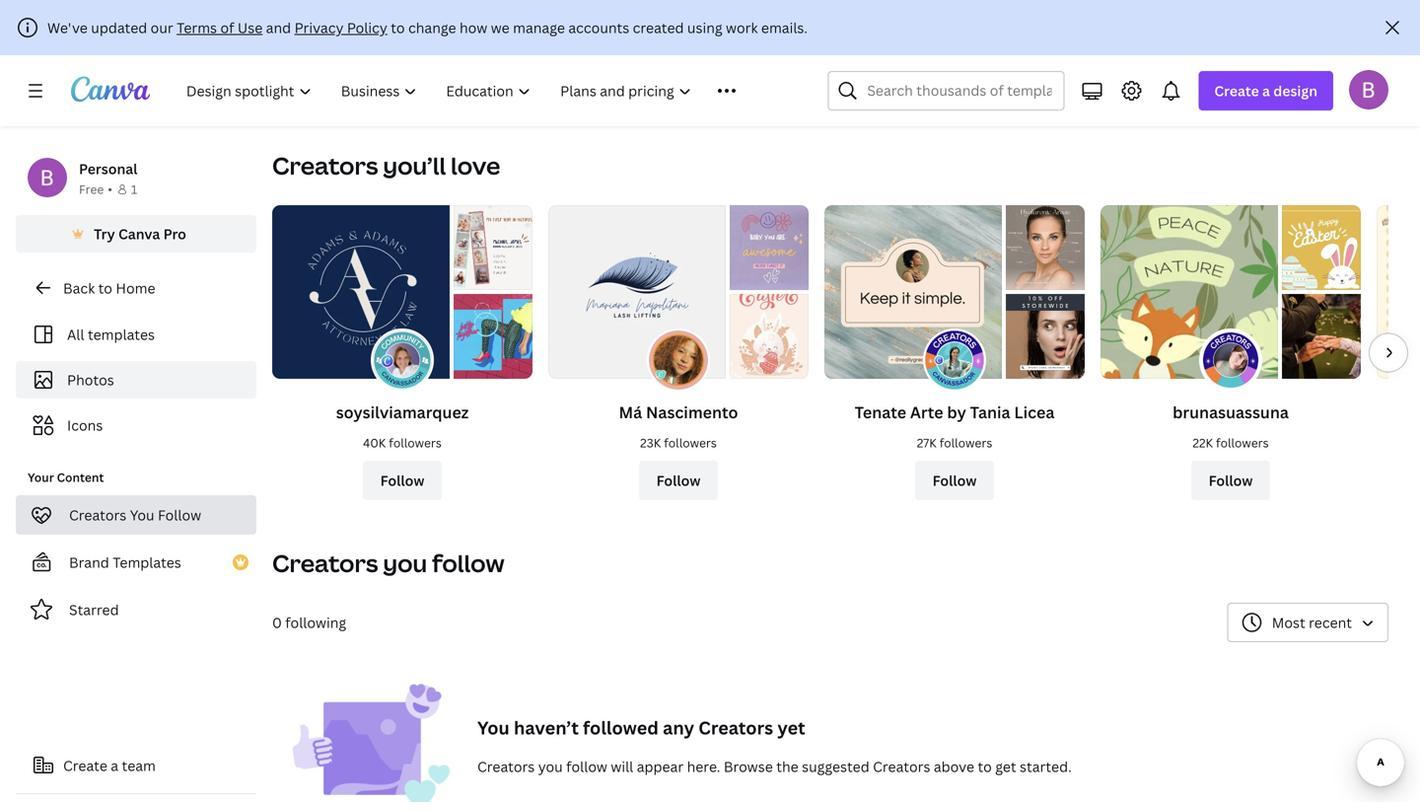Task type: locate. For each thing, give the bounding box(es) containing it.
privacy policy link
[[295, 18, 388, 37]]

1 horizontal spatial a
[[1263, 81, 1271, 100]]

22k
[[1193, 434, 1214, 451]]

0 horizontal spatial you
[[130, 506, 154, 524]]

create for create a team
[[63, 756, 107, 775]]

top level navigation element
[[174, 71, 781, 110], [174, 71, 781, 110]]

yet
[[778, 716, 806, 740]]

0 horizontal spatial create
[[63, 756, 107, 775]]

follow button down 22k followers
[[1192, 461, 1271, 500]]

create left team
[[63, 756, 107, 775]]

1 horizontal spatial you
[[478, 716, 510, 740]]

creators
[[272, 149, 378, 182], [69, 506, 127, 524], [272, 547, 378, 579], [699, 716, 774, 740], [478, 757, 535, 776], [873, 757, 931, 776]]

1 vertical spatial you
[[478, 716, 510, 740]]

follow down 27k followers
[[933, 471, 977, 490]]

arte
[[911, 401, 944, 423]]

will
[[611, 757, 634, 776]]

1 vertical spatial a
[[111, 756, 118, 775]]

our
[[151, 18, 173, 37]]

0 vertical spatial to
[[391, 18, 405, 37]]

Search search field
[[868, 72, 1052, 110]]

browse
[[724, 757, 773, 776]]

followers
[[389, 434, 442, 451], [664, 434, 717, 451], [940, 434, 993, 451], [1217, 434, 1269, 451]]

free
[[79, 181, 104, 197]]

2 horizontal spatial to
[[978, 757, 992, 776]]

get
[[996, 757, 1017, 776]]

0 horizontal spatial to
[[98, 279, 112, 297]]

3 followers from the left
[[940, 434, 993, 451]]

followers down by
[[940, 434, 993, 451]]

you for creators you follow
[[383, 547, 427, 579]]

a left design
[[1263, 81, 1271, 100]]

1 vertical spatial follow
[[566, 757, 608, 776]]

follow for tenate arte by tania licea
[[933, 471, 977, 490]]

•
[[108, 181, 112, 197]]

0
[[272, 613, 282, 632]]

and
[[266, 18, 291, 37]]

creators down haven't
[[478, 757, 535, 776]]

0 horizontal spatial follow
[[432, 547, 505, 579]]

a left team
[[111, 756, 118, 775]]

creators up browse
[[699, 716, 774, 740]]

suggested
[[802, 757, 870, 776]]

a inside dropdown button
[[1263, 81, 1271, 100]]

a
[[1263, 81, 1271, 100], [111, 756, 118, 775]]

1 horizontal spatial follow
[[566, 757, 608, 776]]

má nascimento link
[[619, 401, 738, 423]]

1 followers from the left
[[389, 434, 442, 451]]

a for team
[[111, 756, 118, 775]]

1
[[131, 181, 137, 197]]

3 follow button from the left
[[916, 461, 994, 500]]

you
[[383, 547, 427, 579], [538, 757, 563, 776]]

team
[[122, 756, 156, 775]]

followers for tenate arte by tania licea
[[940, 434, 993, 451]]

to left get at the right of the page
[[978, 757, 992, 776]]

1 follow button from the left
[[363, 461, 442, 500]]

brand templates link
[[16, 543, 257, 582]]

follow button
[[363, 461, 442, 500], [639, 461, 718, 500], [916, 461, 994, 500], [1192, 461, 1271, 500]]

to right back
[[98, 279, 112, 297]]

canva
[[118, 224, 160, 243]]

we've updated our terms of use and privacy policy to change how we manage accounts created using work emails.
[[47, 18, 808, 37]]

follow button down 27k followers
[[916, 461, 994, 500]]

follow for creators you follow will appear here. browse the suggested creators above to get started.
[[566, 757, 608, 776]]

create inside dropdown button
[[1215, 81, 1260, 100]]

brunasuassuna
[[1173, 401, 1289, 423]]

followers for soysilviamarquez
[[389, 434, 442, 451]]

0 vertical spatial you
[[130, 506, 154, 524]]

to right policy
[[391, 18, 405, 37]]

creators for creators you'll love
[[272, 149, 378, 182]]

1 vertical spatial to
[[98, 279, 112, 297]]

creators you follow
[[272, 547, 505, 579]]

follow inside creators you follow link
[[158, 506, 201, 524]]

use
[[238, 18, 263, 37]]

followers down the nascimento
[[664, 434, 717, 451]]

4 followers from the left
[[1217, 434, 1269, 451]]

0 horizontal spatial a
[[111, 756, 118, 775]]

policy
[[347, 18, 388, 37]]

40k
[[363, 434, 386, 451]]

create left design
[[1215, 81, 1260, 100]]

try canva pro
[[94, 224, 186, 243]]

content
[[57, 469, 104, 485]]

you up templates
[[130, 506, 154, 524]]

try canva pro button
[[16, 215, 257, 253]]

22k followers
[[1193, 434, 1269, 451]]

creators down content
[[69, 506, 127, 524]]

4 follow button from the left
[[1192, 461, 1271, 500]]

0 vertical spatial follow
[[432, 547, 505, 579]]

follow for má nascimento
[[657, 471, 701, 490]]

design
[[1274, 81, 1318, 100]]

you left haven't
[[478, 716, 510, 740]]

any
[[663, 716, 695, 740]]

follow button for soysilviamarquez
[[363, 461, 442, 500]]

2 vertical spatial to
[[978, 757, 992, 776]]

follow down 23k followers
[[657, 471, 701, 490]]

bob builder image
[[1350, 70, 1389, 109]]

creators left you'll
[[272, 149, 378, 182]]

to
[[391, 18, 405, 37], [98, 279, 112, 297], [978, 757, 992, 776]]

23k
[[640, 434, 661, 451]]

accounts
[[569, 18, 630, 37]]

2 followers from the left
[[664, 434, 717, 451]]

icons
[[67, 416, 103, 435]]

follow button down 40k followers
[[363, 461, 442, 500]]

creators you follow
[[69, 506, 201, 524]]

má
[[619, 401, 642, 423]]

creators up following
[[272, 547, 378, 579]]

create inside button
[[63, 756, 107, 775]]

follow button down 23k followers
[[639, 461, 718, 500]]

pro
[[163, 224, 186, 243]]

followers for má nascimento
[[664, 434, 717, 451]]

creators for creators you follow
[[272, 547, 378, 579]]

terms of use link
[[177, 18, 263, 37]]

home
[[116, 279, 155, 297]]

follow down 22k followers
[[1209, 471, 1253, 490]]

1 vertical spatial you
[[538, 757, 563, 776]]

2 follow button from the left
[[639, 461, 718, 500]]

follow up templates
[[158, 506, 201, 524]]

creators you follow link
[[16, 495, 257, 535]]

all
[[67, 325, 84, 344]]

appear
[[637, 757, 684, 776]]

terms
[[177, 18, 217, 37]]

you
[[130, 506, 154, 524], [478, 716, 510, 740]]

updated
[[91, 18, 147, 37]]

follow down 40k followers
[[380, 471, 425, 490]]

1 horizontal spatial create
[[1215, 81, 1260, 100]]

create
[[1215, 81, 1260, 100], [63, 756, 107, 775]]

creators for creators you follow
[[69, 506, 127, 524]]

back to home link
[[16, 268, 257, 308]]

your
[[28, 469, 54, 485]]

create a design
[[1215, 81, 1318, 100]]

create for create a design
[[1215, 81, 1260, 100]]

create a team
[[63, 756, 156, 775]]

a inside button
[[111, 756, 118, 775]]

tania
[[970, 401, 1011, 423]]

licea
[[1015, 401, 1055, 423]]

0 vertical spatial you
[[383, 547, 427, 579]]

followers down brunasuassuna link on the right of page
[[1217, 434, 1269, 451]]

emails.
[[762, 18, 808, 37]]

followers down soysilviamarquez
[[389, 434, 442, 451]]

1 vertical spatial create
[[63, 756, 107, 775]]

1 horizontal spatial you
[[538, 757, 563, 776]]

follow
[[380, 471, 425, 490], [657, 471, 701, 490], [933, 471, 977, 490], [1209, 471, 1253, 490], [158, 506, 201, 524]]

tenate arte by tania licea link
[[855, 401, 1055, 423]]

27k
[[917, 434, 937, 451]]

all templates
[[67, 325, 155, 344]]

0 vertical spatial create
[[1215, 81, 1260, 100]]

follow
[[432, 547, 505, 579], [566, 757, 608, 776]]

0 horizontal spatial you
[[383, 547, 427, 579]]

creators inside creators you follow link
[[69, 506, 127, 524]]

0 vertical spatial a
[[1263, 81, 1271, 100]]

None search field
[[828, 71, 1065, 110]]



Task type: describe. For each thing, give the bounding box(es) containing it.
soysilviamarquez link
[[336, 401, 469, 423]]

Most recent button
[[1228, 603, 1389, 642]]

soysilviamarquez
[[336, 401, 469, 423]]

40k followers
[[363, 434, 442, 451]]

23k followers
[[640, 434, 717, 451]]

nascimento
[[646, 401, 738, 423]]

creators for creators you follow will appear here. browse the suggested creators above to get started.
[[478, 757, 535, 776]]

follow for soysilviamarquez
[[380, 471, 425, 490]]

create a design button
[[1199, 71, 1334, 110]]

27k followers
[[917, 434, 993, 451]]

back
[[63, 279, 95, 297]]

you haven't followed any creators yet
[[478, 716, 806, 740]]

back to home
[[63, 279, 155, 297]]

following
[[285, 613, 346, 632]]

templates
[[88, 325, 155, 344]]

follow button for tenate arte by tania licea
[[916, 461, 994, 500]]

haven't
[[514, 716, 579, 740]]

tenate arte by tania licea
[[855, 401, 1055, 423]]

here.
[[687, 757, 721, 776]]

we've
[[47, 18, 88, 37]]

má nascimento
[[619, 401, 738, 423]]

personal
[[79, 159, 138, 178]]

create a team button
[[16, 746, 257, 785]]

created
[[633, 18, 684, 37]]

creators you follow will appear here. browse the suggested creators above to get started.
[[478, 757, 1072, 776]]

manage
[[513, 18, 565, 37]]

followers for brunasuassuna
[[1217, 434, 1269, 451]]

a for design
[[1263, 81, 1271, 100]]

starred link
[[16, 590, 257, 629]]

free •
[[79, 181, 112, 197]]

above
[[934, 757, 975, 776]]

follow for creators you follow
[[432, 547, 505, 579]]

tenate
[[855, 401, 907, 423]]

using
[[688, 18, 723, 37]]

by
[[948, 401, 967, 423]]

to inside 'link'
[[98, 279, 112, 297]]

you'll
[[383, 149, 446, 182]]

all templates link
[[28, 316, 245, 353]]

how
[[460, 18, 488, 37]]

photos
[[67, 370, 114, 389]]

follow button for má nascimento
[[639, 461, 718, 500]]

starred
[[69, 600, 119, 619]]

we
[[491, 18, 510, 37]]

of
[[220, 18, 234, 37]]

started.
[[1020, 757, 1072, 776]]

most recent
[[1272, 613, 1353, 632]]

your content
[[28, 469, 104, 485]]

change
[[408, 18, 456, 37]]

photos link
[[28, 361, 245, 399]]

you for creators you follow will appear here. browse the suggested creators above to get started.
[[538, 757, 563, 776]]

icons link
[[28, 406, 245, 444]]

most
[[1272, 613, 1306, 632]]

brand templates
[[69, 553, 181, 572]]

privacy
[[295, 18, 344, 37]]

0 following
[[272, 613, 346, 632]]

brunasuassuna link
[[1173, 401, 1289, 423]]

love
[[451, 149, 500, 182]]

try
[[94, 224, 115, 243]]

followed
[[583, 716, 659, 740]]

templates
[[113, 553, 181, 572]]

creators you'll love
[[272, 149, 500, 182]]

brand
[[69, 553, 109, 572]]

recent
[[1309, 613, 1353, 632]]

follow button for brunasuassuna
[[1192, 461, 1271, 500]]

work
[[726, 18, 758, 37]]

creators left above
[[873, 757, 931, 776]]

follow for brunasuassuna
[[1209, 471, 1253, 490]]

1 horizontal spatial to
[[391, 18, 405, 37]]



Task type: vqa. For each thing, say whether or not it's contained in the screenshot.
Design
yes



